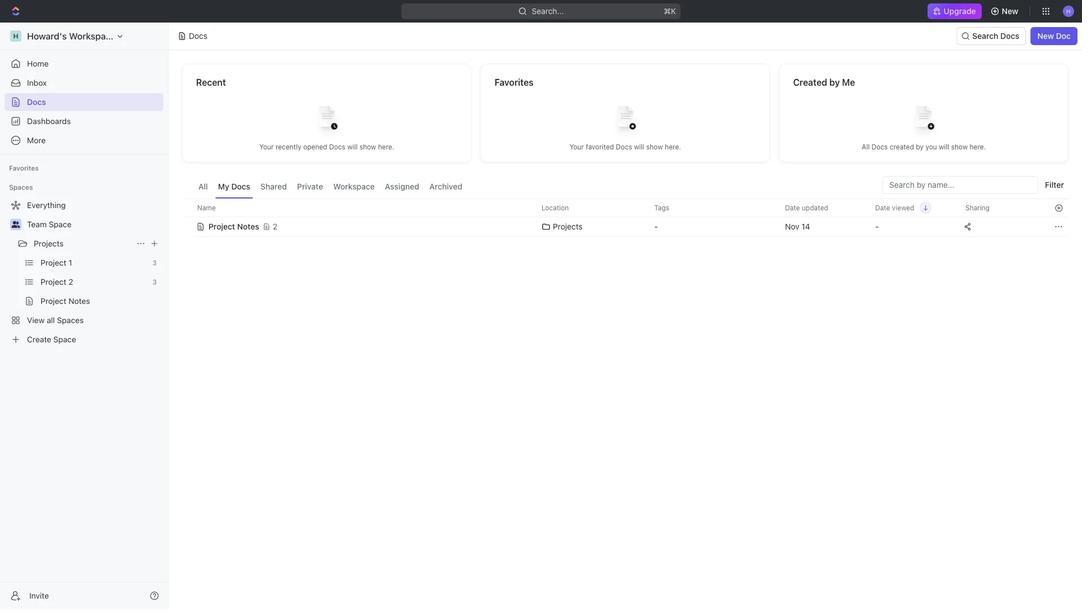 Task type: vqa. For each thing, say whether or not it's contained in the screenshot.
the bottommost "Team Space" Link
no



Task type: locate. For each thing, give the bounding box(es) containing it.
new inside new button
[[1003, 6, 1019, 16]]

will down no favorited docs image
[[635, 143, 645, 151]]

1 horizontal spatial -
[[876, 222, 880, 231]]

your left recently
[[260, 143, 274, 151]]

your left "favorited"
[[570, 143, 584, 151]]

howard's workspace
[[27, 31, 116, 41]]

project notes down the project 2
[[41, 296, 90, 306]]

1 date from the left
[[786, 204, 801, 212]]

2 3 from the top
[[153, 278, 157, 286]]

space
[[49, 220, 72, 229], [53, 335, 76, 344]]

date
[[786, 204, 801, 212], [876, 204, 891, 212]]

create space link
[[5, 331, 161, 349]]

1 horizontal spatial date
[[876, 204, 891, 212]]

date for date viewed
[[876, 204, 891, 212]]

0 horizontal spatial h
[[13, 32, 18, 40]]

filter button
[[1041, 176, 1069, 194]]

1 horizontal spatial will
[[635, 143, 645, 151]]

favorites inside button
[[9, 164, 39, 172]]

0 horizontal spatial 2
[[69, 277, 73, 287]]

0 vertical spatial by
[[830, 77, 841, 88]]

docs up recent
[[189, 31, 208, 41]]

new
[[1003, 6, 1019, 16], [1038, 31, 1055, 41]]

1 horizontal spatial projects
[[553, 222, 583, 231]]

all
[[862, 143, 870, 151], [199, 182, 208, 191]]

Search by name... text field
[[890, 177, 1032, 193]]

archived button
[[427, 176, 466, 199]]

view all spaces
[[27, 316, 84, 325]]

doc
[[1057, 31, 1072, 41]]

row containing name
[[182, 199, 1069, 217]]

14
[[802, 222, 811, 231]]

3 for 1
[[153, 259, 157, 267]]

date for date updated
[[786, 204, 801, 212]]

0 vertical spatial projects
[[553, 222, 583, 231]]

- down tags
[[655, 222, 658, 231]]

1 vertical spatial h
[[13, 32, 18, 40]]

all for all
[[199, 182, 208, 191]]

dashboards link
[[5, 112, 164, 130]]

date left viewed
[[876, 204, 891, 212]]

recently
[[276, 143, 302, 151]]

0 vertical spatial space
[[49, 220, 72, 229]]

0 horizontal spatial projects
[[34, 239, 64, 248]]

0 vertical spatial favorites
[[495, 77, 534, 88]]

everything link
[[5, 196, 161, 214]]

h left howard's
[[13, 32, 18, 40]]

0 vertical spatial project notes
[[209, 222, 259, 231]]

0 horizontal spatial project notes
[[41, 296, 90, 306]]

workspace up home link
[[69, 31, 116, 41]]

tab list
[[196, 176, 466, 199]]

1 horizontal spatial here.
[[665, 143, 682, 151]]

tree containing everything
[[5, 196, 164, 349]]

projects
[[553, 222, 583, 231], [34, 239, 64, 248]]

project left 1
[[41, 258, 66, 267]]

1 horizontal spatial workspace
[[333, 182, 375, 191]]

notes inside tree
[[69, 296, 90, 306]]

3
[[153, 259, 157, 267], [153, 278, 157, 286]]

1 horizontal spatial new
[[1038, 31, 1055, 41]]

spaces down favorites button
[[9, 183, 33, 191]]

docs right search
[[1001, 31, 1020, 41]]

nov
[[786, 222, 800, 231]]

by
[[830, 77, 841, 88], [917, 143, 924, 151]]

upgrade
[[944, 6, 977, 16]]

tree inside sidebar navigation
[[5, 196, 164, 349]]

0 horizontal spatial -
[[655, 222, 658, 231]]

workspace right private
[[333, 182, 375, 191]]

1 horizontal spatial notes
[[237, 222, 259, 231]]

view
[[27, 316, 45, 325]]

0 vertical spatial 3
[[153, 259, 157, 267]]

notes
[[237, 222, 259, 231], [69, 296, 90, 306]]

all for all docs created by you will show here.
[[862, 143, 870, 151]]

1 3 from the top
[[153, 259, 157, 267]]

1 horizontal spatial by
[[917, 143, 924, 151]]

assigned
[[385, 182, 420, 191]]

project down name
[[209, 222, 235, 231]]

projects inside tree
[[34, 239, 64, 248]]

0 horizontal spatial will
[[348, 143, 358, 151]]

0 vertical spatial h
[[1067, 8, 1072, 14]]

new left doc
[[1038, 31, 1055, 41]]

1 horizontal spatial h
[[1067, 8, 1072, 14]]

more
[[27, 136, 46, 145]]

1 your from the left
[[260, 143, 274, 151]]

all inside all "button"
[[199, 182, 208, 191]]

space for team space
[[49, 220, 72, 229]]

my docs
[[218, 182, 250, 191]]

1 horizontal spatial project notes
[[209, 222, 259, 231]]

team space link
[[27, 215, 161, 234]]

new for new
[[1003, 6, 1019, 16]]

2 horizontal spatial will
[[940, 143, 950, 151]]

0 horizontal spatial workspace
[[69, 31, 116, 41]]

date up 'nov'
[[786, 204, 801, 212]]

workspace
[[69, 31, 116, 41], [333, 182, 375, 191]]

0 vertical spatial workspace
[[69, 31, 116, 41]]

date viewed button
[[869, 199, 932, 217]]

h up doc
[[1067, 8, 1072, 14]]

project 1 link
[[41, 254, 148, 272]]

2 down shared button
[[273, 222, 278, 231]]

project up view all spaces
[[41, 296, 66, 306]]

workspace inside sidebar navigation
[[69, 31, 116, 41]]

1 row from the top
[[182, 199, 1069, 217]]

notes inside "table"
[[237, 222, 259, 231]]

projects inside row
[[553, 222, 583, 231]]

0 vertical spatial 2
[[273, 222, 278, 231]]

your
[[260, 143, 274, 151], [570, 143, 584, 151]]

2 inside "table"
[[273, 222, 278, 231]]

favorites button
[[5, 161, 43, 175]]

1 vertical spatial workspace
[[333, 182, 375, 191]]

howard's
[[27, 31, 67, 41]]

2 date from the left
[[876, 204, 891, 212]]

0 horizontal spatial your
[[260, 143, 274, 151]]

will right you
[[940, 143, 950, 151]]

1 vertical spatial all
[[199, 182, 208, 191]]

show down no favorited docs image
[[647, 143, 663, 151]]

2 inside tree
[[69, 277, 73, 287]]

1 vertical spatial favorites
[[9, 164, 39, 172]]

1 vertical spatial projects
[[34, 239, 64, 248]]

new button
[[987, 2, 1026, 20]]

0 vertical spatial new
[[1003, 6, 1019, 16]]

0 horizontal spatial date
[[786, 204, 801, 212]]

0 vertical spatial spaces
[[9, 183, 33, 191]]

space for create space
[[53, 335, 76, 344]]

team space
[[27, 220, 72, 229]]

docs right my
[[232, 182, 250, 191]]

created
[[794, 77, 828, 88]]

space down view all spaces
[[53, 335, 76, 344]]

show up workspace button
[[360, 143, 376, 151]]

1 vertical spatial new
[[1038, 31, 1055, 41]]

table
[[182, 199, 1069, 238]]

project notes
[[209, 222, 259, 231], [41, 296, 90, 306]]

0 horizontal spatial notes
[[69, 296, 90, 306]]

all left my
[[199, 182, 208, 191]]

spaces right all
[[57, 316, 84, 325]]

1 horizontal spatial spaces
[[57, 316, 84, 325]]

projects down team space
[[34, 239, 64, 248]]

1 vertical spatial 2
[[69, 277, 73, 287]]

- down date viewed
[[876, 222, 880, 231]]

create
[[27, 335, 51, 344]]

docs right "favorited"
[[616, 143, 633, 151]]

0 horizontal spatial show
[[360, 143, 376, 151]]

3 here. from the left
[[970, 143, 987, 151]]

2 - from the left
[[876, 222, 880, 231]]

projects down location
[[553, 222, 583, 231]]

new up search docs
[[1003, 6, 1019, 16]]

project inside "table"
[[209, 222, 235, 231]]

1 will from the left
[[348, 143, 358, 151]]

table containing project notes
[[182, 199, 1069, 238]]

team
[[27, 220, 47, 229]]

2 row from the top
[[182, 215, 1069, 238]]

2 your from the left
[[570, 143, 584, 151]]

project for project 2 link
[[41, 277, 66, 287]]

no recent docs image
[[304, 97, 350, 142]]

new doc
[[1038, 31, 1072, 41]]

favorited
[[586, 143, 615, 151]]

1 vertical spatial space
[[53, 335, 76, 344]]

project 1
[[41, 258, 72, 267]]

h
[[1067, 8, 1072, 14], [13, 32, 18, 40]]

spaces
[[9, 183, 33, 191], [57, 316, 84, 325]]

will right opened
[[348, 143, 358, 151]]

0 vertical spatial all
[[862, 143, 870, 151]]

project 2
[[41, 277, 73, 287]]

no created by me docs image
[[902, 97, 947, 142]]

workspace inside button
[[333, 182, 375, 191]]

h inside howard's workspace, , 'element'
[[13, 32, 18, 40]]

h inside h dropdown button
[[1067, 8, 1072, 14]]

will
[[348, 143, 358, 151], [635, 143, 645, 151], [940, 143, 950, 151]]

all left created
[[862, 143, 870, 151]]

-
[[655, 222, 658, 231], [876, 222, 880, 231]]

1 horizontal spatial show
[[647, 143, 663, 151]]

0 horizontal spatial favorites
[[9, 164, 39, 172]]

0 horizontal spatial new
[[1003, 6, 1019, 16]]

1 horizontal spatial favorites
[[495, 77, 534, 88]]

space right the 'team'
[[49, 220, 72, 229]]

0 horizontal spatial here.
[[378, 143, 395, 151]]

project down project 1
[[41, 277, 66, 287]]

1 horizontal spatial your
[[570, 143, 584, 151]]

project 2 link
[[41, 273, 148, 291]]

notes down my docs button
[[237, 222, 259, 231]]

archived
[[430, 182, 463, 191]]

1 vertical spatial 3
[[153, 278, 157, 286]]

0 vertical spatial notes
[[237, 222, 259, 231]]

1 horizontal spatial all
[[862, 143, 870, 151]]

3 will from the left
[[940, 143, 950, 151]]

by left you
[[917, 143, 924, 151]]

0 horizontal spatial all
[[199, 182, 208, 191]]

1 vertical spatial notes
[[69, 296, 90, 306]]

1 - from the left
[[655, 222, 658, 231]]

everything
[[27, 201, 66, 210]]

show right you
[[952, 143, 969, 151]]

h button
[[1060, 2, 1078, 20]]

show
[[360, 143, 376, 151], [647, 143, 663, 151], [952, 143, 969, 151]]

assigned button
[[382, 176, 422, 199]]

docs
[[189, 31, 208, 41], [1001, 31, 1020, 41], [27, 97, 46, 107], [329, 143, 346, 151], [616, 143, 633, 151], [872, 143, 889, 151], [232, 182, 250, 191]]

project notes inside "table"
[[209, 222, 259, 231]]

new inside new doc button
[[1038, 31, 1055, 41]]

here.
[[378, 143, 395, 151], [665, 143, 682, 151], [970, 143, 987, 151]]

1 vertical spatial by
[[917, 143, 924, 151]]

notes up "view all spaces" link
[[69, 296, 90, 306]]

2
[[273, 222, 278, 231], [69, 277, 73, 287]]

search
[[973, 31, 999, 41]]

project notes down name
[[209, 222, 259, 231]]

2 down 1
[[69, 277, 73, 287]]

me
[[843, 77, 856, 88]]

1 horizontal spatial 2
[[273, 222, 278, 231]]

2 horizontal spatial here.
[[970, 143, 987, 151]]

2 will from the left
[[635, 143, 645, 151]]

project notes inside tree
[[41, 296, 90, 306]]

docs down inbox
[[27, 97, 46, 107]]

favorites
[[495, 77, 534, 88], [9, 164, 39, 172]]

row
[[182, 199, 1069, 217], [182, 215, 1069, 238]]

updated
[[803, 204, 829, 212]]

tree
[[5, 196, 164, 349]]

2 horizontal spatial show
[[952, 143, 969, 151]]

by left the me
[[830, 77, 841, 88]]

invite
[[29, 591, 49, 600]]

1 vertical spatial project notes
[[41, 296, 90, 306]]



Task type: describe. For each thing, give the bounding box(es) containing it.
workspace button
[[331, 176, 378, 199]]

home link
[[5, 55, 164, 73]]

⌘k
[[664, 6, 677, 16]]

sharing
[[966, 204, 991, 212]]

filter button
[[1041, 176, 1069, 194]]

more button
[[5, 131, 164, 149]]

0 horizontal spatial by
[[830, 77, 841, 88]]

tab list containing all
[[196, 176, 466, 199]]

private
[[297, 182, 323, 191]]

search docs
[[973, 31, 1020, 41]]

docs right opened
[[329, 143, 346, 151]]

0 horizontal spatial spaces
[[9, 183, 33, 191]]

tags
[[655, 204, 670, 212]]

search docs button
[[957, 27, 1027, 45]]

view all spaces link
[[5, 311, 161, 329]]

howard's workspace, , element
[[10, 30, 21, 42]]

date updated
[[786, 204, 829, 212]]

3 show from the left
[[952, 143, 969, 151]]

opened
[[304, 143, 328, 151]]

docs inside sidebar navigation
[[27, 97, 46, 107]]

private button
[[294, 176, 326, 199]]

all button
[[196, 176, 211, 199]]

3 for 2
[[153, 278, 157, 286]]

upgrade link
[[929, 3, 982, 19]]

your for favorites
[[570, 143, 584, 151]]

1
[[69, 258, 72, 267]]

sidebar navigation
[[0, 23, 171, 609]]

you
[[926, 143, 938, 151]]

my docs button
[[215, 176, 253, 199]]

new for new doc
[[1038, 31, 1055, 41]]

dashboards
[[27, 116, 71, 126]]

recent
[[196, 77, 226, 88]]

new doc button
[[1031, 27, 1078, 45]]

date updated button
[[779, 199, 836, 217]]

no favorited docs image
[[603, 97, 648, 142]]

2 here. from the left
[[665, 143, 682, 151]]

all
[[47, 316, 55, 325]]

filter
[[1046, 180, 1065, 190]]

2 show from the left
[[647, 143, 663, 151]]

location
[[542, 204, 569, 212]]

date viewed
[[876, 204, 915, 212]]

1 here. from the left
[[378, 143, 395, 151]]

created by me
[[794, 77, 856, 88]]

shared
[[261, 182, 287, 191]]

created
[[890, 143, 915, 151]]

search...
[[532, 6, 564, 16]]

shared button
[[258, 176, 290, 199]]

project for project 1 link
[[41, 258, 66, 267]]

docs link
[[5, 93, 164, 111]]

project for project notes link
[[41, 296, 66, 306]]

user group image
[[12, 221, 20, 228]]

my
[[218, 182, 229, 191]]

project notes link
[[41, 292, 161, 310]]

row containing project notes
[[182, 215, 1069, 238]]

projects link
[[34, 235, 132, 253]]

your recently opened docs will show here.
[[260, 143, 395, 151]]

viewed
[[893, 204, 915, 212]]

1 vertical spatial spaces
[[57, 316, 84, 325]]

inbox
[[27, 78, 47, 87]]

name
[[197, 204, 216, 212]]

1 show from the left
[[360, 143, 376, 151]]

docs left created
[[872, 143, 889, 151]]

nov 14
[[786, 222, 811, 231]]

inbox link
[[5, 74, 164, 92]]

your favorited docs will show here.
[[570, 143, 682, 151]]

all docs created by you will show here.
[[862, 143, 987, 151]]

home
[[27, 59, 49, 68]]

create space
[[27, 335, 76, 344]]

your for recent
[[260, 143, 274, 151]]



